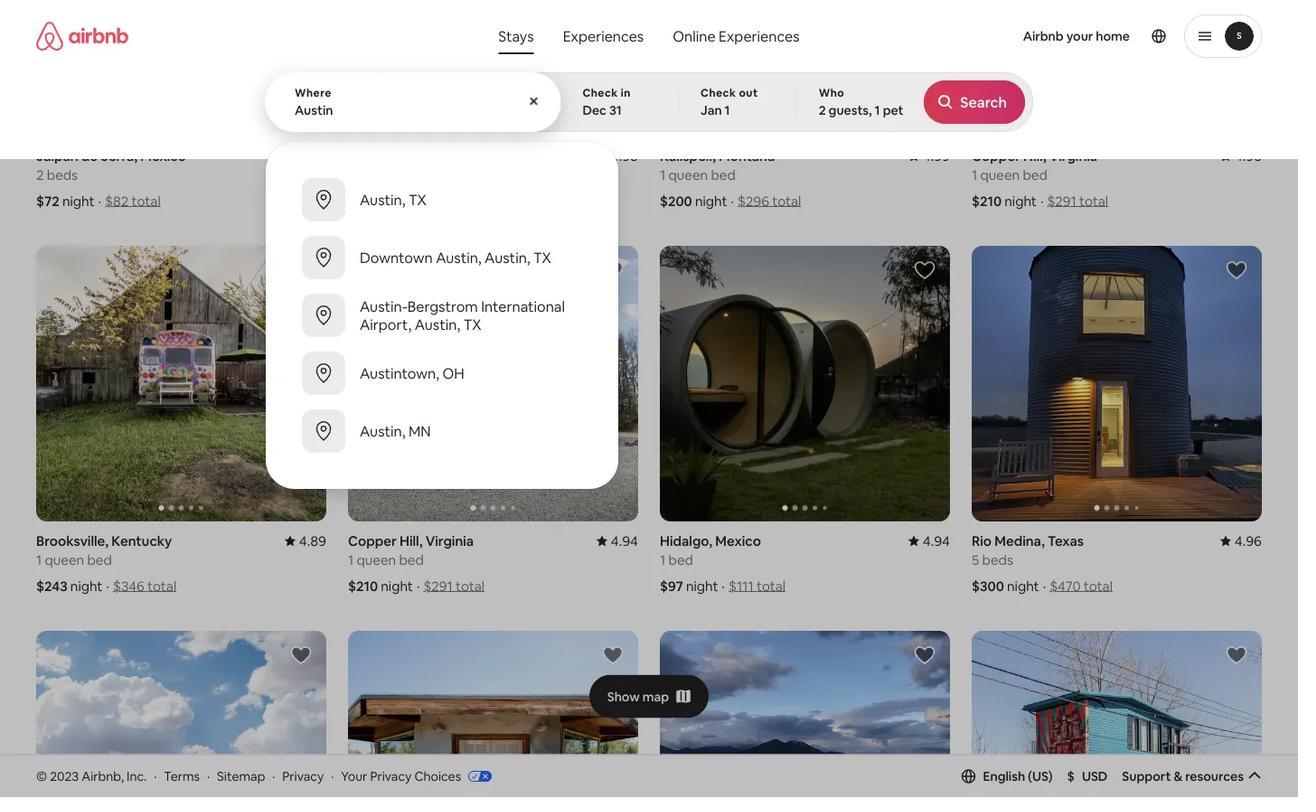Task type: vqa. For each thing, say whether or not it's contained in the screenshot.
the Luxury
no



Task type: locate. For each thing, give the bounding box(es) containing it.
0 vertical spatial hill,
[[1023, 147, 1047, 164]]

4.99
[[923, 147, 950, 164]]

copper for 4.94
[[348, 532, 397, 550]]

0 vertical spatial 2
[[819, 102, 826, 118]]

4.94
[[611, 532, 638, 550], [923, 532, 950, 550]]

$291
[[1047, 192, 1076, 210], [423, 577, 453, 595]]

4.94 left the hidalgo,
[[611, 532, 638, 550]]

austintown,
[[360, 364, 439, 382]]

1 vertical spatial copper hill, virginia 1 queen bed $210 night · $291 total
[[348, 532, 485, 595]]

experiences
[[563, 27, 644, 45], [719, 27, 800, 45]]

1 horizontal spatial privacy
[[370, 768, 412, 784]]

2 down who
[[819, 102, 826, 118]]

0 horizontal spatial hill,
[[400, 532, 423, 550]]

0 horizontal spatial 2
[[36, 166, 44, 183]]

1 horizontal spatial beds
[[982, 551, 1013, 569]]

1 horizontal spatial $300
[[972, 577, 1004, 595]]

0 horizontal spatial virginia
[[426, 532, 474, 550]]

profile element
[[868, 0, 1262, 72]]

springfield, tennessee
[[348, 147, 492, 164]]

1 inside who 2 guests, 1 pet
[[875, 102, 880, 118]]

mexico up $111 at the bottom of the page
[[715, 532, 761, 550]]

$82
[[105, 192, 129, 210]]

tiny
[[729, 116, 750, 130]]

english (us)
[[983, 768, 1053, 785]]

tx
[[409, 190, 427, 209], [533, 248, 551, 267], [463, 315, 481, 334]]

1 4.94 from the left
[[611, 532, 638, 550]]

virginia
[[1049, 147, 1098, 164], [426, 532, 474, 550]]

check inside 'check out jan 1'
[[701, 86, 736, 100]]

mexico inside "jalpan de serra, mexico 2 beds $72 night · $82 total"
[[140, 147, 186, 164]]

queen
[[669, 166, 708, 183], [981, 166, 1020, 183], [45, 551, 84, 569], [357, 551, 396, 569]]

©
[[36, 768, 47, 784]]

add to wishlist: cave creek, arizona image
[[602, 645, 624, 666]]

2 4.94 from the left
[[923, 532, 950, 550]]

check
[[583, 86, 618, 100], [701, 86, 736, 100]]

privacy right your
[[370, 768, 412, 784]]

1 vertical spatial copper
[[348, 532, 397, 550]]

0 vertical spatial $210
[[972, 192, 1002, 210]]

$
[[1067, 768, 1075, 785]]

1 horizontal spatial virginia
[[1049, 147, 1098, 164]]

4.99 out of 5 average rating image
[[908, 147, 950, 164]]

2
[[819, 102, 826, 118], [36, 166, 44, 183]]

1 inside brooksville, kentucky 1 queen bed $243 night · $346 total
[[36, 551, 42, 569]]

1
[[725, 102, 730, 118], [875, 102, 880, 118], [660, 166, 666, 183], [972, 166, 978, 183], [36, 551, 42, 569], [348, 551, 354, 569], [660, 551, 666, 569]]

bed inside hidalgo, mexico 1 bed $97 night · $111 total
[[669, 551, 693, 569]]

0 horizontal spatial $291
[[423, 577, 453, 595]]

usd
[[1082, 768, 1108, 785]]

1 inside 'check out jan 1'
[[725, 102, 730, 118]]

0 horizontal spatial $291 total button
[[423, 577, 485, 595]]

medina,
[[995, 532, 1045, 550]]

austin,
[[360, 190, 405, 209], [436, 248, 482, 267], [485, 248, 530, 267], [415, 315, 460, 334], [360, 422, 405, 440]]

austin, inside austin-bergstrom international airport, austin, tx
[[415, 315, 460, 334]]

$346 total button
[[113, 577, 177, 595]]

0 horizontal spatial check
[[583, 86, 618, 100]]

add to wishlist: cameron, arizona image
[[290, 645, 312, 666]]

add to wishlist: copper hill, virginia image
[[602, 259, 624, 281]]

online experiences
[[673, 27, 800, 45]]

0 vertical spatial $300
[[348, 192, 380, 210]]

austin, left "mn" in the bottom of the page
[[360, 422, 405, 440]]

$300 down '5'
[[972, 577, 1004, 595]]

· inside "jalpan de serra, mexico 2 beds $72 night · $82 total"
[[98, 192, 101, 210]]

english
[[983, 768, 1025, 785]]

© 2023 airbnb, inc. ·
[[36, 768, 157, 784]]

0 horizontal spatial 4.94
[[611, 532, 638, 550]]

copper right 4.89
[[348, 532, 397, 550]]

4.94 left the rio
[[923, 532, 950, 550]]

austin, tx
[[360, 190, 427, 209]]

downtown
[[360, 248, 433, 267]]

$200
[[660, 192, 692, 210]]

$399
[[426, 192, 458, 210]]

creative spaces
[[301, 116, 382, 130]]

$291 total button for 4.95
[[1047, 192, 1109, 210]]

None search field
[[265, 0, 1033, 489]]

0 horizontal spatial copper
[[348, 532, 397, 550]]

4.89
[[299, 532, 326, 550]]

1 horizontal spatial copper
[[972, 147, 1021, 164]]

amazing up 4.99 out of 5 average rating image
[[896, 116, 941, 130]]

0 horizontal spatial tx
[[409, 190, 427, 209]]

1 vertical spatial mexico
[[715, 532, 761, 550]]

1 horizontal spatial experiences
[[719, 27, 800, 45]]

1 horizontal spatial tx
[[463, 315, 481, 334]]

1 experiences from the left
[[563, 27, 644, 45]]

1 vertical spatial tx
[[533, 248, 551, 267]]

0 vertical spatial $291
[[1047, 192, 1076, 210]]

2 vertical spatial tx
[[463, 315, 481, 334]]

0 horizontal spatial mexico
[[140, 147, 186, 164]]

hidalgo, mexico 1 bed $97 night · $111 total
[[660, 532, 786, 595]]

2 check from the left
[[701, 86, 736, 100]]

4.94 for hidalgo, mexico 1 bed $97 night · $111 total
[[923, 532, 950, 550]]

beds down jalpan
[[47, 166, 78, 183]]

1 vertical spatial beds
[[982, 551, 1013, 569]]

add to wishlist: brooksville, kentucky image
[[290, 259, 312, 281]]

4.95
[[1235, 147, 1262, 164]]

copper
[[972, 147, 1021, 164], [348, 532, 397, 550]]

amazing pools
[[896, 116, 971, 130]]

terms link
[[164, 768, 200, 784]]

guests,
[[829, 102, 872, 118]]

night inside rio medina, texas 5 beds $300 night · $470 total
[[1007, 577, 1039, 595]]

copper for 4.95
[[972, 147, 1021, 164]]

1 inside kalispell, montana 1 queen bed $200 night · $296 total
[[660, 166, 666, 183]]

1 vertical spatial virginia
[[426, 532, 474, 550]]

1 vertical spatial $300
[[972, 577, 1004, 595]]

1 horizontal spatial amazing
[[896, 116, 941, 130]]

virginia for 4.95
[[1049, 147, 1098, 164]]

amazing
[[195, 116, 240, 130], [896, 116, 941, 130]]

0 vertical spatial copper
[[972, 147, 1021, 164]]

search suggestions list box
[[266, 156, 618, 475]]

1 vertical spatial hill,
[[400, 532, 423, 550]]

1 horizontal spatial 2
[[819, 102, 826, 118]]

beds right '5'
[[982, 551, 1013, 569]]

who
[[819, 86, 845, 100]]

$72
[[36, 192, 59, 210]]

check up dec on the top left of page
[[583, 86, 618, 100]]

austintown, oh option
[[266, 344, 618, 402]]

1 vertical spatial 2
[[36, 166, 44, 183]]

0 horizontal spatial privacy
[[282, 768, 324, 784]]

experiences up "out"
[[719, 27, 800, 45]]

copper right the 4.99 at the right top of page
[[972, 147, 1021, 164]]

bed
[[711, 166, 736, 183], [1023, 166, 1048, 183], [87, 551, 112, 569], [399, 551, 424, 569], [669, 551, 693, 569]]

$210 for 4.95
[[972, 192, 1002, 210]]

privacy link
[[282, 768, 324, 784]]

creative
[[301, 116, 344, 130]]

pet
[[883, 102, 904, 118]]

4.89 out of 5 average rating image
[[285, 532, 326, 550]]

0 horizontal spatial amazing
[[195, 116, 240, 130]]

out
[[739, 86, 758, 100]]

1 horizontal spatial hill,
[[1023, 147, 1047, 164]]

$470
[[1050, 577, 1081, 595]]

english (us) button
[[962, 768, 1053, 785]]

0 horizontal spatial beds
[[47, 166, 78, 183]]

$300 down springfield,
[[348, 192, 380, 210]]

·
[[98, 192, 101, 210], [419, 192, 422, 210], [731, 192, 734, 210], [1041, 192, 1044, 210], [106, 577, 109, 595], [417, 577, 420, 595], [722, 577, 725, 595], [1043, 577, 1046, 595], [154, 768, 157, 784], [207, 768, 210, 784], [272, 768, 275, 784], [331, 768, 334, 784]]

1 horizontal spatial check
[[701, 86, 736, 100]]

1 horizontal spatial $291 total button
[[1047, 192, 1109, 210]]

sitemap
[[217, 768, 265, 784]]

0 horizontal spatial $210
[[348, 577, 378, 595]]

1 check from the left
[[583, 86, 618, 100]]

downtown austin, austin, tx
[[360, 248, 551, 267]]

· inside kalispell, montana 1 queen bed $200 night · $296 total
[[731, 192, 734, 210]]

0 vertical spatial tx
[[409, 190, 427, 209]]

stays tab panel
[[265, 72, 1033, 489]]

privacy left your
[[282, 768, 324, 784]]

$399 total button
[[426, 192, 490, 210]]

airbnb your home
[[1023, 28, 1130, 44]]

$210 for 4.94
[[348, 577, 378, 595]]

add to wishlist: rio medina, texas image
[[1226, 259, 1248, 281]]

amazing left the views
[[195, 116, 240, 130]]

austin, mn option
[[266, 402, 618, 460]]

montana
[[719, 147, 775, 164]]

kalispell,
[[660, 147, 716, 164]]

2023
[[50, 768, 79, 784]]

1 vertical spatial $291
[[423, 577, 453, 595]]

1 horizontal spatial copper hill, virginia 1 queen bed $210 night · $291 total
[[972, 147, 1109, 210]]

beds
[[47, 166, 78, 183], [982, 551, 1013, 569]]

airbnb,
[[82, 768, 124, 784]]

1 inside hidalgo, mexico 1 bed $97 night · $111 total
[[660, 551, 666, 569]]

copper hill, virginia 1 queen bed $210 night · $291 total
[[972, 147, 1109, 210], [348, 532, 485, 595]]

0 vertical spatial beds
[[47, 166, 78, 183]]

rio medina, texas 5 beds $300 night · $470 total
[[972, 532, 1113, 595]]

total inside rio medina, texas 5 beds $300 night · $470 total
[[1084, 577, 1113, 595]]

check inside check in dec 31
[[583, 86, 618, 100]]

2 privacy from the left
[[370, 768, 412, 784]]

0 vertical spatial $291 total button
[[1047, 192, 1109, 210]]

1 horizontal spatial $210
[[972, 192, 1002, 210]]

1 vertical spatial $291 total button
[[423, 577, 485, 595]]

group containing amazing views
[[36, 72, 971, 143]]

0 vertical spatial copper hill, virginia 1 queen bed $210 night · $291 total
[[972, 147, 1109, 210]]

beds inside "jalpan de serra, mexico 2 beds $72 night · $82 total"
[[47, 166, 78, 183]]

group
[[36, 72, 971, 143], [36, 246, 326, 522], [348, 246, 638, 522], [660, 246, 950, 522], [972, 246, 1262, 522], [36, 631, 326, 798], [348, 631, 638, 798], [660, 631, 950, 798], [972, 631, 1262, 798]]

night
[[62, 192, 94, 210], [383, 192, 416, 210], [695, 192, 727, 210], [1005, 192, 1037, 210], [70, 577, 103, 595], [381, 577, 413, 595], [686, 577, 718, 595], [1007, 577, 1039, 595]]

tennessee
[[424, 147, 492, 164]]

total inside kalispell, montana 1 queen bed $200 night · $296 total
[[772, 192, 801, 210]]

4.94 out of 5 average rating image
[[908, 532, 950, 550]]

4.93 out of 5 average rating image
[[597, 147, 638, 164]]

2 experiences from the left
[[719, 27, 800, 45]]

0 vertical spatial mexico
[[140, 147, 186, 164]]

stays button
[[484, 18, 548, 54]]

night inside kalispell, montana 1 queen bed $200 night · $296 total
[[695, 192, 727, 210]]

1 horizontal spatial mexico
[[715, 532, 761, 550]]

0 horizontal spatial experiences
[[563, 27, 644, 45]]

0 horizontal spatial copper hill, virginia 1 queen bed $210 night · $291 total
[[348, 532, 485, 595]]

views
[[243, 116, 272, 130]]

1 horizontal spatial $291
[[1047, 192, 1076, 210]]

hill,
[[1023, 147, 1047, 164], [400, 532, 423, 550]]

experiences up 'in'
[[563, 27, 644, 45]]

mexico inside hidalgo, mexico 1 bed $97 night · $111 total
[[715, 532, 761, 550]]

0 vertical spatial virginia
[[1049, 147, 1098, 164]]

your
[[341, 768, 367, 784]]

check up jan
[[701, 86, 736, 100]]

1 horizontal spatial 4.94
[[923, 532, 950, 550]]

mexico right "serra,"
[[140, 147, 186, 164]]

check out jan 1
[[701, 86, 758, 118]]

1 vertical spatial $210
[[348, 577, 378, 595]]

support & resources
[[1122, 768, 1244, 785]]

austin, up austintown, oh "option"
[[415, 315, 460, 334]]

2 down jalpan
[[36, 166, 44, 183]]

stays
[[498, 27, 534, 45]]



Task type: describe. For each thing, give the bounding box(es) containing it.
rio
[[972, 532, 992, 550]]

amazing for amazing pools
[[896, 116, 941, 130]]

beds inside rio medina, texas 5 beds $300 night · $470 total
[[982, 551, 1013, 569]]

home
[[1096, 28, 1130, 44]]

4.94 for copper hill, virginia 1 queen bed $210 night · $291 total
[[611, 532, 638, 550]]

$296
[[738, 192, 769, 210]]

support & resources button
[[1122, 768, 1262, 785]]

2 horizontal spatial tx
[[533, 248, 551, 267]]

check for dec
[[583, 86, 618, 100]]

bergstrom
[[407, 297, 478, 316]]

omg!
[[660, 116, 690, 130]]

none search field containing stays
[[265, 0, 1033, 489]]

springfield,
[[348, 147, 421, 164]]

· inside hidalgo, mexico 1 bed $97 night · $111 total
[[722, 577, 725, 595]]

&
[[1174, 768, 1183, 785]]

4.94 out of 5 average rating image
[[597, 532, 638, 550]]

show map
[[607, 689, 669, 705]]

austin, up international
[[485, 248, 530, 267]]

copper hill, virginia 1 queen bed $210 night · $291 total for 4.95
[[972, 147, 1109, 210]]

choices
[[414, 768, 461, 784]]

show map button
[[589, 675, 709, 718]]

lakefront
[[570, 116, 620, 130]]

(us)
[[1028, 768, 1053, 785]]

bed inside kalispell, montana 1 queen bed $200 night · $296 total
[[711, 166, 736, 183]]

4.96
[[1235, 532, 1262, 550]]

add to wishlist: taos, new mexico image
[[914, 645, 936, 666]]

map
[[643, 689, 669, 705]]

total inside hidalgo, mexico 1 bed $97 night · $111 total
[[757, 577, 786, 595]]

downtown austin, austin, tx option
[[266, 229, 618, 287]]

$82 total button
[[105, 192, 161, 210]]

$300 inside rio medina, texas 5 beds $300 night · $470 total
[[972, 577, 1004, 595]]

$470 total button
[[1050, 577, 1113, 595]]

texas
[[1048, 532, 1084, 550]]

$300 night · $399 total
[[348, 192, 490, 210]]

spaces
[[346, 116, 382, 130]]

brooksville, kentucky 1 queen bed $243 night · $346 total
[[36, 532, 177, 595]]

your privacy choices link
[[341, 768, 492, 786]]

total inside "jalpan de serra, mexico 2 beds $72 night · $82 total"
[[132, 192, 161, 210]]

$291 for 4.95
[[1047, 192, 1076, 210]]

where
[[295, 86, 332, 100]]

virginia for 4.94
[[426, 532, 474, 550]]

what can we help you find? tab list
[[484, 18, 658, 54]]

pools
[[943, 116, 971, 130]]

$ usd
[[1067, 768, 1108, 785]]

$243
[[36, 577, 67, 595]]

terms
[[164, 768, 200, 784]]

check for jan
[[701, 86, 736, 100]]

2 inside who 2 guests, 1 pet
[[819, 102, 826, 118]]

$291 total button for 4.94
[[423, 577, 485, 595]]

$291 for 4.94
[[423, 577, 453, 595]]

jalpan
[[36, 147, 78, 164]]

de
[[81, 147, 98, 164]]

jan
[[701, 102, 722, 118]]

$111
[[729, 577, 754, 595]]

$97
[[660, 577, 683, 595]]

check in dec 31
[[583, 86, 631, 118]]

Where field
[[295, 102, 531, 118]]

austin-bergstrom international airport, austin, tx
[[360, 297, 565, 334]]

airbnb
[[1023, 28, 1064, 44]]

hill, for 4.94
[[400, 532, 423, 550]]

your privacy choices
[[341, 768, 461, 784]]

2 inside "jalpan de serra, mexico 2 beds $72 night · $82 total"
[[36, 166, 44, 183]]

add to wishlist: hidalgo, mexico image
[[914, 259, 936, 281]]

experiences button
[[548, 18, 658, 54]]

$346
[[113, 577, 144, 595]]

queen inside kalispell, montana 1 queen bed $200 night · $296 total
[[669, 166, 708, 183]]

support
[[1122, 768, 1171, 785]]

· inside rio medina, texas 5 beds $300 night · $470 total
[[1043, 577, 1046, 595]]

4.93
[[611, 147, 638, 164]]

online
[[673, 27, 716, 45]]

jalpan de serra, mexico 2 beds $72 night · $82 total
[[36, 147, 186, 210]]

total inside brooksville, kentucky 1 queen bed $243 night · $346 total
[[147, 577, 177, 595]]

show
[[607, 689, 640, 705]]

$296 total button
[[738, 192, 801, 210]]

copper hill, virginia 1 queen bed $210 night · $291 total for 4.94
[[348, 532, 485, 595]]

dec
[[583, 102, 607, 118]]

sitemap link
[[217, 768, 265, 784]]

4.83 out of 5 average rating image
[[285, 147, 326, 164]]

hidalgo,
[[660, 532, 713, 550]]

night inside "jalpan de serra, mexico 2 beds $72 night · $82 total"
[[62, 192, 94, 210]]

austin, tx option
[[266, 171, 618, 229]]

tiny homes
[[729, 116, 787, 130]]

your
[[1067, 28, 1093, 44]]

· inside brooksville, kentucky 1 queen bed $243 night · $346 total
[[106, 577, 109, 595]]

amazing for amazing views
[[195, 116, 240, 130]]

night inside hidalgo, mexico 1 bed $97 night · $111 total
[[686, 577, 718, 595]]

0 horizontal spatial $300
[[348, 192, 380, 210]]

brooksville,
[[36, 532, 109, 550]]

night inside brooksville, kentucky 1 queen bed $243 night · $346 total
[[70, 577, 103, 595]]

queen inside brooksville, kentucky 1 queen bed $243 night · $346 total
[[45, 551, 84, 569]]

4.83
[[299, 147, 326, 164]]

austintown, oh
[[360, 364, 464, 382]]

inc.
[[127, 768, 147, 784]]

amazing views
[[195, 116, 272, 130]]

austin, down springfield,
[[360, 190, 405, 209]]

1 privacy from the left
[[282, 768, 324, 784]]

add to wishlist: detroit, michigan image
[[1226, 645, 1248, 666]]

who 2 guests, 1 pet
[[819, 86, 904, 118]]

austin, up bergstrom
[[436, 248, 482, 267]]

4.95 out of 5 average rating image
[[1220, 147, 1262, 164]]

mn
[[409, 422, 431, 440]]

trending
[[819, 116, 864, 130]]

kalispell, montana 1 queen bed $200 night · $296 total
[[660, 147, 801, 210]]

4.96 out of 5 average rating image
[[1220, 532, 1262, 550]]

international
[[481, 297, 565, 316]]

terms · sitemap · privacy ·
[[164, 768, 334, 784]]

bed inside brooksville, kentucky 1 queen bed $243 night · $346 total
[[87, 551, 112, 569]]

austin-bergstrom international airport, austin, tx option
[[266, 287, 618, 344]]

experiences inside experiences "button"
[[563, 27, 644, 45]]

austin, mn
[[360, 422, 431, 440]]

in
[[621, 86, 631, 100]]

serra,
[[101, 147, 138, 164]]

tx inside austin-bergstrom international airport, austin, tx
[[463, 315, 481, 334]]

5
[[972, 551, 979, 569]]

hill, for 4.95
[[1023, 147, 1047, 164]]

oh
[[442, 364, 464, 382]]

experiences inside online experiences link
[[719, 27, 800, 45]]

kentucky
[[111, 532, 172, 550]]

homes
[[753, 116, 787, 130]]

$111 total button
[[729, 577, 786, 595]]



